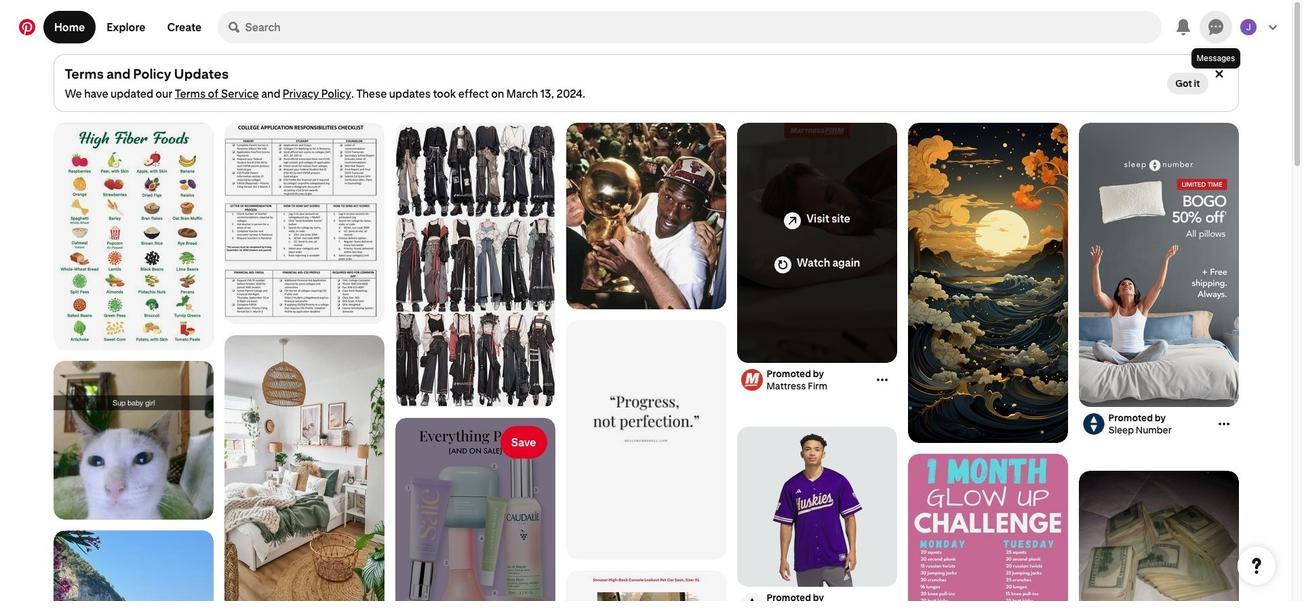 Task type: vqa. For each thing, say whether or not it's contained in the screenshot.
Notifications 'icon'
no



Task type: describe. For each thing, give the bounding box(es) containing it.
this may contain: a bedroom with white walls and wooden flooring, wicker baskets on the bed image
[[224, 335, 384, 601]]

the snoozer high-back console lookout pet car seat with its patented design allows your pet to have the comfort and security of riding next to you while in the car. it attaches easily to your car's console, making the ride enjoyable and safe. warranty: please click here to access warranty information. features: comfortable foam foam with elevated back for extra safety; luxury microsuede cover with sherpa lined pad; machine washable cover; helps alleviate car sickness; containment strap included… image
[[566, 571, 726, 601]]

adidas shop the washington reverse retro replica baseball jersey - purple at adidas.com/us! see all the styles and colors of washington reverse retro replica baseball jersey - purple at the official adidas online shop. image
[[737, 427, 897, 587]]

you'll love our shapes and fills for every sleeper. sale ends 4/8/24. image
[[1079, 123, 1239, 407]]

this may contain: several stacks of money sitting on top of a bed image
[[1079, 471, 1239, 601]]

this may contain: many different types of clothes are shown in this image, including black and white outfits image
[[395, 123, 555, 407]]

this may contain: the basketball player is holding up his trophy image
[[566, 123, 726, 309]]

pin image image
[[737, 123, 897, 363]]

20% off for rouge 4/5–4/15 
15% off for vib 4/9–4/15  
10% off for insiders 4/9–4/15 

1. saie sunvisor sunscreen spf 35  
2. laneige water bank hyaluronic eye cream  
3. caudalie beauty elixir prep, set, glow face mist  
4. summer fridays lip butter balm  
5. glow recipe watermelon glow niacinamide dew drops  
6. gisou honey infused hydrating hair mask 
7. tower 28 beauty makewaves lengthening + volumizing mascara  
8. phlur not your baby eau de parfum  
9. milk makeup cooling water jelly tint image
[[395, 418, 555, 601]]

this may contain: the college application checklist is shown in black and white image
[[224, 123, 384, 324]]

watch again image
[[774, 256, 791, 273]]

search icon image
[[229, 22, 240, 33]]

jacob simon image
[[1241, 19, 1257, 35]]



Task type: locate. For each thing, give the bounding box(es) containing it.
this may contain: a close up of a cat with the caption sup baby girl image
[[53, 361, 213, 520]]

this may contain: an image of high fiber foods chart with the names and their corresponding ingredients for each item image
[[53, 123, 213, 350]]

Search text field
[[245, 11, 1162, 43]]

this may contain: a pink poster with the words i month glow up challenge image
[[908, 454, 1068, 601]]

this may contain: an image of the ocean with clouds and trees in front of a moonlit sky image
[[908, 123, 1068, 443]]

visit site image
[[784, 212, 801, 229]]

this may contain: flowers line the walkway leading to an ocean beach with cliffs in the background and people walking on the path image
[[53, 530, 213, 601]]

this may contain: a quote that reads progress, not perfection on the side of a white background with black lettering image
[[566, 320, 726, 561]]

list
[[48, 123, 1244, 601]]



